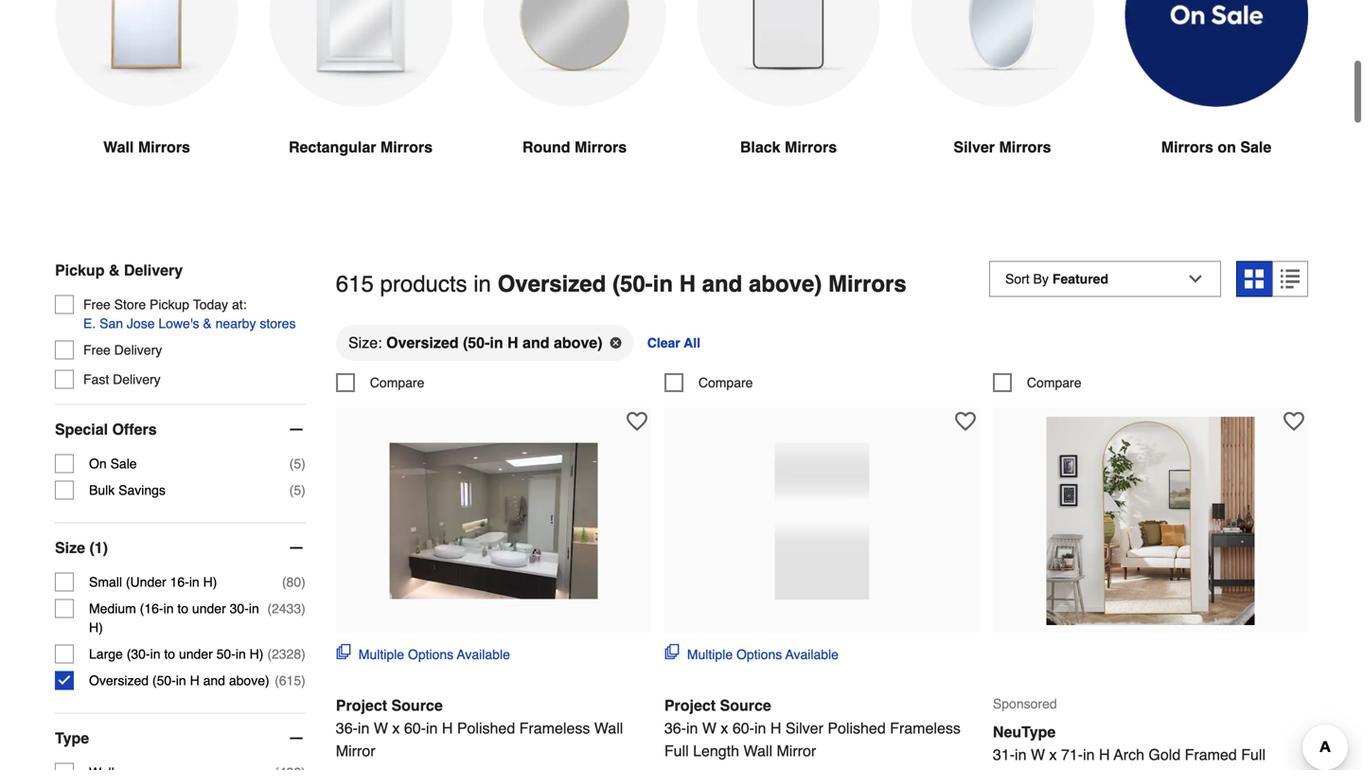 Task type: describe. For each thing, give the bounding box(es) containing it.
frameless inside the project source 36-in w x 60-in h polished frameless wall mirror
[[520, 719, 590, 737]]

(1)
[[89, 539, 108, 556]]

mirror inside project source 36-in w x 60-in h silver polished frameless full length wall mirror
[[777, 742, 817, 760]]

0 horizontal spatial above)
[[229, 673, 270, 688]]

w inside neutype 31-in w x 71-in h arch gold framed full length floor mirror
[[1031, 746, 1046, 764]]

on sale
[[89, 456, 137, 471]]

w for mirror
[[374, 719, 388, 737]]

e. san jose lowe's & nearby stores button
[[83, 314, 296, 333]]

h inside neutype 31-in w x 71-in h arch gold framed full length floor mirror
[[1100, 746, 1111, 764]]

0 vertical spatial delivery
[[124, 261, 183, 279]]

wall mirrors
[[103, 138, 190, 156]]

multiple options available for project source 36-in w x 60-in h silver polished frameless full length wall mirror image
[[688, 647, 839, 662]]

delivery for free delivery
[[114, 342, 162, 357]]

minus image for special offers
[[287, 420, 306, 439]]

0 horizontal spatial oversized
[[89, 673, 149, 688]]

& inside button
[[203, 316, 212, 331]]

to for (30-
[[164, 646, 175, 661]]

arch
[[1114, 746, 1145, 764]]

neutype
[[993, 723, 1056, 741]]

mirror inside neutype 31-in w x 71-in h arch gold framed full length floor mirror
[[1083, 769, 1122, 770]]

0 horizontal spatial pickup
[[55, 261, 105, 279]]

h) for medium (16-in to under 30-in h)
[[89, 620, 103, 635]]

bulk
[[89, 482, 115, 498]]

available for project source 36-in w x 60-in h silver polished frameless full length wall mirror image
[[786, 647, 839, 662]]

2433
[[272, 601, 301, 616]]

615 products in oversized (50-in h and above) mirrors
[[336, 271, 907, 297]]

wall mirrors link
[[55, 0, 239, 204]]

5013907267 element
[[665, 373, 753, 392]]

free for free delivery
[[83, 342, 111, 357]]

at:
[[232, 297, 247, 312]]

san
[[100, 316, 123, 331]]

71-
[[1062, 746, 1084, 764]]

neutype 31-in w x 71-in h arch gold framed full length floor mirror
[[993, 723, 1266, 770]]

) inside the medium (16-in to under 30-in h) ( 2433 )
[[301, 601, 306, 616]]

mirrors for black mirrors
[[785, 138, 837, 156]]

source for polished
[[392, 697, 443, 714]]

pickup & delivery
[[55, 261, 183, 279]]

1 horizontal spatial silver
[[954, 138, 995, 156]]

project for project source 36-in w x 60-in h silver polished frameless full length wall mirror
[[665, 697, 716, 714]]

on
[[1218, 138, 1237, 156]]

special
[[55, 420, 108, 438]]

0 vertical spatial above)
[[749, 271, 822, 297]]

36- for 36-in w x 60-in h silver polished frameless full length wall mirror
[[665, 719, 687, 737]]

medium (16-in to under 30-in h) ( 2433 )
[[89, 601, 306, 635]]

1 ) from the top
[[301, 456, 306, 471]]

mirrors for wall mirrors
[[138, 138, 190, 156]]

rectangular
[[289, 138, 376, 156]]

list box containing size:
[[336, 324, 1309, 373]]

0 horizontal spatial &
[[109, 261, 120, 279]]

( 80 )
[[282, 574, 306, 589]]

clear
[[648, 335, 681, 351]]

1 horizontal spatial above)
[[554, 334, 603, 351]]

project source 36-in w x 60-in h silver polished frameless full length wall mirror image
[[718, 417, 927, 625]]

2 ) from the top
[[301, 482, 306, 498]]

offers
[[112, 420, 157, 438]]

polished inside project source 36-in w x 60-in h silver polished frameless full length wall mirror
[[828, 719, 886, 737]]

0 vertical spatial wall
[[103, 138, 134, 156]]

h inside list box
[[508, 334, 519, 351]]

on
[[89, 456, 107, 471]]

special offers
[[55, 420, 157, 438]]

oversized (50-in h and above) ( 615 )
[[89, 673, 306, 688]]

on sale. image
[[1125, 0, 1309, 107]]

length inside project source 36-in w x 60-in h silver polished frameless full length wall mirror
[[693, 742, 740, 760]]

length inside neutype 31-in w x 71-in h arch gold framed full length floor mirror
[[993, 769, 1040, 770]]

16-
[[170, 574, 189, 589]]

w for full
[[703, 719, 717, 737]]

( 5 ) for savings
[[290, 482, 306, 498]]

silver inside project source 36-in w x 60-in h silver polished frameless full length wall mirror
[[786, 719, 824, 737]]

all
[[684, 335, 701, 351]]

rectangular mirrors
[[289, 138, 433, 156]]

2328
[[272, 646, 301, 661]]

large
[[89, 646, 123, 661]]

mirrors for round mirrors
[[575, 138, 627, 156]]

oversized inside list box
[[386, 334, 459, 351]]

store
[[114, 297, 146, 312]]

polished inside the project source 36-in w x 60-in h polished frameless wall mirror
[[457, 719, 515, 737]]

mirrors for silver mirrors
[[1000, 138, 1052, 156]]

compare for 50318243 element
[[370, 375, 425, 390]]

rectangular mirrors link
[[269, 0, 453, 204]]

list view image
[[1281, 269, 1300, 288]]

lowe's
[[159, 316, 199, 331]]

1 vertical spatial sale
[[110, 456, 137, 471]]

6 ) from the top
[[301, 673, 306, 688]]

size
[[55, 539, 85, 556]]

savings
[[119, 482, 166, 498]]

type
[[55, 729, 89, 747]]

( 5 ) for sale
[[290, 456, 306, 471]]

2 vertical spatial and
[[203, 673, 225, 688]]

mirrors inside mirrors on sale link
[[1162, 138, 1214, 156]]

under for 30-
[[192, 601, 226, 616]]

fast
[[83, 372, 109, 387]]

mirrors on sale link
[[1125, 0, 1309, 204]]

full inside neutype 31-in w x 71-in h arch gold framed full length floor mirror
[[1242, 746, 1266, 764]]

available for project source 36-in w x 60-in h polished frameless wall mirror image
[[457, 647, 510, 662]]

0 vertical spatial and
[[702, 271, 743, 297]]

a rectangular mirror in a white frame. image
[[269, 0, 453, 107]]

0 horizontal spatial (50-
[[152, 673, 176, 688]]

medium
[[89, 601, 136, 616]]

gold
[[1149, 746, 1181, 764]]

multiple options available link for project source 36-in w x 60-in h silver polished frameless full length wall mirror image
[[665, 644, 839, 664]]

close circle filled image
[[610, 337, 622, 349]]

free store pickup today at:
[[83, 297, 247, 312]]

1 vertical spatial pickup
[[150, 297, 189, 312]]

an oval mirror with a silver frame. image
[[911, 0, 1095, 107]]

1 horizontal spatial (50-
[[463, 334, 490, 351]]

black mirrors
[[741, 138, 837, 156]]

project source 36-in w x 60-in h polished frameless wall mirror image
[[390, 417, 598, 625]]

(under
[[126, 574, 166, 589]]

x for full
[[721, 719, 729, 737]]



Task type: locate. For each thing, give the bounding box(es) containing it.
sale right the on
[[1241, 138, 1272, 156]]

1 free from the top
[[83, 297, 111, 312]]

0 horizontal spatial to
[[164, 646, 175, 661]]

mirror inside the project source 36-in w x 60-in h polished frameless wall mirror
[[336, 742, 376, 760]]

and up clear all button
[[702, 271, 743, 297]]

multiple for project source 36-in w x 60-in h silver polished frameless full length wall mirror image
[[688, 647, 733, 662]]

source
[[392, 697, 443, 714], [720, 697, 772, 714]]

0 horizontal spatial project
[[336, 697, 387, 714]]

1 available from the left
[[457, 647, 510, 662]]

silver mirrors
[[954, 138, 1052, 156]]

free
[[83, 297, 111, 312], [83, 342, 111, 357]]

31-
[[993, 746, 1015, 764]]

round mirrors link
[[483, 0, 667, 204]]

5 for on sale
[[294, 456, 301, 471]]

size: oversized (50-in h and above)
[[349, 334, 603, 351]]

1 horizontal spatial x
[[721, 719, 729, 737]]

2 vertical spatial oversized
[[89, 673, 149, 688]]

compare for the 5013907267 element
[[699, 375, 753, 390]]

2 ( 5 ) from the top
[[290, 482, 306, 498]]

1 horizontal spatial and
[[523, 334, 550, 351]]

0 vertical spatial 615
[[336, 271, 374, 297]]

1 horizontal spatial 615
[[336, 271, 374, 297]]

h) down medium at the left bottom of page
[[89, 620, 103, 635]]

full
[[665, 742, 689, 760], [1242, 746, 1266, 764]]

5 for bulk savings
[[294, 482, 301, 498]]

0 vertical spatial h)
[[203, 574, 217, 589]]

multiple options available link
[[336, 644, 510, 664], [665, 644, 839, 664]]

3 compare from the left
[[1028, 375, 1082, 390]]

1 source from the left
[[392, 697, 443, 714]]

2 36- from the left
[[665, 719, 687, 737]]

2 5 from the top
[[294, 482, 301, 498]]

1 multiple from the left
[[359, 647, 404, 662]]

0 horizontal spatial frameless
[[520, 719, 590, 737]]

pickup
[[55, 261, 105, 279], [150, 297, 189, 312]]

compare inside 5014072355 element
[[1028, 375, 1082, 390]]

black mirrors link
[[697, 0, 881, 204]]

1 vertical spatial above)
[[554, 334, 603, 351]]

round mirrors
[[523, 138, 627, 156]]

h) left 2328
[[250, 646, 264, 661]]

project for project source 36-in w x 60-in h polished frameless wall mirror
[[336, 697, 387, 714]]

0 horizontal spatial multiple options available
[[359, 647, 510, 662]]

1 horizontal spatial h)
[[203, 574, 217, 589]]

multiple
[[359, 647, 404, 662], [688, 647, 733, 662]]

1 horizontal spatial &
[[203, 316, 212, 331]]

2 horizontal spatial h)
[[250, 646, 264, 661]]

0 vertical spatial silver
[[954, 138, 995, 156]]

)
[[301, 456, 306, 471], [301, 482, 306, 498], [301, 574, 306, 589], [301, 601, 306, 616], [301, 646, 306, 661], [301, 673, 306, 688]]

2 polished from the left
[[828, 719, 886, 737]]

1 multiple options available link from the left
[[336, 644, 510, 664]]

(50- up the close circle filled "image"
[[613, 271, 653, 297]]

60- inside project source 36-in w x 60-in h silver polished frameless full length wall mirror
[[733, 719, 755, 737]]

and
[[702, 271, 743, 297], [523, 334, 550, 351], [203, 673, 225, 688]]

sale
[[1241, 138, 1272, 156], [110, 456, 137, 471]]

60-
[[404, 719, 426, 737], [733, 719, 755, 737]]

silver
[[954, 138, 995, 156], [786, 719, 824, 737]]

1 horizontal spatial multiple
[[688, 647, 733, 662]]

size:
[[349, 334, 382, 351]]

2 horizontal spatial x
[[1050, 746, 1057, 764]]

options up project source 36-in w x 60-in h silver polished frameless full length wall mirror
[[737, 647, 783, 662]]

0 vertical spatial pickup
[[55, 261, 105, 279]]

2 vertical spatial wall
[[744, 742, 773, 760]]

length
[[693, 742, 740, 760], [993, 769, 1040, 770]]

1 vertical spatial wall
[[595, 719, 624, 737]]

1 36- from the left
[[336, 719, 358, 737]]

mirrors
[[138, 138, 190, 156], [381, 138, 433, 156], [575, 138, 627, 156], [785, 138, 837, 156], [1000, 138, 1052, 156], [1162, 138, 1214, 156], [829, 271, 907, 297]]

1 horizontal spatial w
[[703, 719, 717, 737]]

2 minus image from the top
[[287, 538, 306, 557]]

1 horizontal spatial pickup
[[150, 297, 189, 312]]

& down today
[[203, 316, 212, 331]]

1 vertical spatial and
[[523, 334, 550, 351]]

2 horizontal spatial above)
[[749, 271, 822, 297]]

options for project source 36-in w x 60-in h polished frameless wall mirror image
[[408, 647, 454, 662]]

0 horizontal spatial x
[[392, 719, 400, 737]]

jose
[[127, 316, 155, 331]]

0 vertical spatial free
[[83, 297, 111, 312]]

1 horizontal spatial 60-
[[733, 719, 755, 737]]

0 vertical spatial sale
[[1241, 138, 1272, 156]]

delivery up free store pickup today at:
[[124, 261, 183, 279]]

black
[[741, 138, 781, 156]]

in
[[474, 271, 491, 297], [653, 271, 673, 297], [490, 334, 504, 351], [189, 574, 200, 589], [163, 601, 174, 616], [249, 601, 259, 616], [150, 646, 161, 661], [236, 646, 246, 661], [176, 673, 186, 688], [358, 719, 370, 737], [426, 719, 438, 737], [687, 719, 698, 737], [755, 719, 767, 737], [1015, 746, 1027, 764], [1084, 746, 1095, 764]]

under inside the medium (16-in to under 30-in h) ( 2433 )
[[192, 601, 226, 616]]

0 vertical spatial &
[[109, 261, 120, 279]]

0 horizontal spatial w
[[374, 719, 388, 737]]

1 horizontal spatial mirror
[[777, 742, 817, 760]]

and left the close circle filled "image"
[[523, 334, 550, 351]]

615
[[336, 271, 374, 297], [279, 673, 301, 688]]

source inside project source 36-in w x 60-in h silver polished frameless full length wall mirror
[[720, 697, 772, 714]]

mirrors on sale
[[1162, 138, 1272, 156]]

oversized
[[498, 271, 606, 297], [386, 334, 459, 351], [89, 673, 149, 688]]

w inside project source 36-in w x 60-in h silver polished frameless full length wall mirror
[[703, 719, 717, 737]]

615 up size:
[[336, 271, 374, 297]]

w
[[374, 719, 388, 737], [703, 719, 717, 737], [1031, 746, 1046, 764]]

(50- down products
[[463, 334, 490, 351]]

list box
[[336, 324, 1309, 373]]

mirror
[[336, 742, 376, 760], [777, 742, 817, 760], [1083, 769, 1122, 770]]

wall
[[103, 138, 134, 156], [595, 719, 624, 737], [744, 742, 773, 760]]

2 project from the left
[[665, 697, 716, 714]]

36- inside the project source 36-in w x 60-in h polished frameless wall mirror
[[336, 719, 358, 737]]

0 vertical spatial 5
[[294, 456, 301, 471]]

project source 36-in w x 60-in h silver polished frameless full length wall mirror
[[665, 697, 961, 760]]

to
[[177, 601, 189, 616], [164, 646, 175, 661]]

0 vertical spatial oversized
[[498, 271, 606, 297]]

h inside project source 36-in w x 60-in h silver polished frameless full length wall mirror
[[771, 719, 782, 737]]

neutype 31-in w x 71-in h arch gold framed full length floor mirror image
[[1047, 417, 1255, 625]]

to for (16-
[[177, 601, 189, 616]]

free down the "e."
[[83, 342, 111, 357]]

silver mirrors link
[[911, 0, 1095, 204]]

compare inside the 5013907267 element
[[699, 375, 753, 390]]

frameless inside project source 36-in w x 60-in h silver polished frameless full length wall mirror
[[890, 719, 961, 737]]

floor
[[1044, 769, 1079, 770]]

0 horizontal spatial multiple
[[359, 647, 404, 662]]

multiple options available
[[359, 647, 510, 662], [688, 647, 839, 662]]

nearby
[[216, 316, 256, 331]]

multiple options available for project source 36-in w x 60-in h polished frameless wall mirror image
[[359, 647, 510, 662]]

x
[[392, 719, 400, 737], [721, 719, 729, 737], [1050, 746, 1057, 764]]

&
[[109, 261, 120, 279], [203, 316, 212, 331]]

2 source from the left
[[720, 697, 772, 714]]

5014072355 element
[[993, 373, 1082, 392]]

h)
[[203, 574, 217, 589], [89, 620, 103, 635], [250, 646, 264, 661]]

2 compare from the left
[[699, 375, 753, 390]]

1 vertical spatial h)
[[89, 620, 103, 635]]

2 horizontal spatial and
[[702, 271, 743, 297]]

0 vertical spatial (50-
[[613, 271, 653, 297]]

round
[[523, 138, 571, 156]]

1 vertical spatial 615
[[279, 673, 301, 688]]

1 vertical spatial ( 5 )
[[290, 482, 306, 498]]

2 free from the top
[[83, 342, 111, 357]]

and down the 50- in the left of the page
[[203, 673, 225, 688]]

60- for silver
[[733, 719, 755, 737]]

36- for 36-in w x 60-in h polished frameless wall mirror
[[336, 719, 358, 737]]

to down 16-
[[177, 601, 189, 616]]

options up the project source 36-in w x 60-in h polished frameless wall mirror
[[408, 647, 454, 662]]

free up the "e."
[[83, 297, 111, 312]]

compare
[[370, 375, 425, 390], [699, 375, 753, 390], [1028, 375, 1082, 390]]

2 horizontal spatial compare
[[1028, 375, 1082, 390]]

free for free store pickup today at:
[[83, 297, 111, 312]]

3 ) from the top
[[301, 574, 306, 589]]

60- for polished
[[404, 719, 426, 737]]

0 horizontal spatial and
[[203, 673, 225, 688]]

50318243 element
[[336, 373, 425, 392]]

delivery for fast delivery
[[113, 372, 161, 387]]

1 horizontal spatial options
[[737, 647, 783, 662]]

0 vertical spatial under
[[192, 601, 226, 616]]

0 horizontal spatial options
[[408, 647, 454, 662]]

multiple options available up the project source 36-in w x 60-in h polished frameless wall mirror
[[359, 647, 510, 662]]

project source 36-in w x 60-in h polished frameless wall mirror
[[336, 697, 624, 760]]

source for silver
[[720, 697, 772, 714]]

x inside project source 36-in w x 60-in h silver polished frameless full length wall mirror
[[721, 719, 729, 737]]

to inside the medium (16-in to under 30-in h) ( 2433 )
[[177, 601, 189, 616]]

size (1)
[[55, 539, 108, 556]]

1 horizontal spatial multiple options available
[[688, 647, 839, 662]]

2 multiple from the left
[[688, 647, 733, 662]]

1 vertical spatial to
[[164, 646, 175, 661]]

( inside the medium (16-in to under 30-in h) ( 2433 )
[[267, 601, 272, 616]]

2 vertical spatial (50-
[[152, 673, 176, 688]]

project inside the project source 36-in w x 60-in h polished frameless wall mirror
[[336, 697, 387, 714]]

0 horizontal spatial compare
[[370, 375, 425, 390]]

(16-
[[140, 601, 163, 616]]

0 horizontal spatial available
[[457, 647, 510, 662]]

products
[[380, 271, 467, 297]]

pickup up lowe's
[[150, 297, 189, 312]]

clear all button
[[646, 324, 703, 362]]

0 horizontal spatial 36-
[[336, 719, 358, 737]]

delivery
[[124, 261, 183, 279], [114, 342, 162, 357], [113, 372, 161, 387]]

2 horizontal spatial mirror
[[1083, 769, 1122, 770]]

full inside project source 36-in w x 60-in h silver polished frameless full length wall mirror
[[665, 742, 689, 760]]

1 horizontal spatial multiple options available link
[[665, 644, 839, 664]]

h inside the project source 36-in w x 60-in h polished frameless wall mirror
[[442, 719, 453, 737]]

e.
[[83, 316, 96, 331]]

mirrors for rectangular mirrors
[[381, 138, 433, 156]]

2 horizontal spatial w
[[1031, 746, 1046, 764]]

1 horizontal spatial oversized
[[386, 334, 459, 351]]

2 available from the left
[[786, 647, 839, 662]]

80
[[287, 574, 301, 589]]

minus image
[[287, 420, 306, 439], [287, 538, 306, 557]]

0 horizontal spatial length
[[693, 742, 740, 760]]

above)
[[749, 271, 822, 297], [554, 334, 603, 351], [229, 673, 270, 688]]

50-
[[217, 646, 236, 661]]

multiple options available up project source 36-in w x 60-in h silver polished frameless full length wall mirror
[[688, 647, 839, 662]]

available
[[457, 647, 510, 662], [786, 647, 839, 662]]

1 horizontal spatial full
[[1242, 746, 1266, 764]]

2 options from the left
[[737, 647, 783, 662]]

x inside neutype 31-in w x 71-in h arch gold framed full length floor mirror
[[1050, 746, 1057, 764]]

mirrors inside silver mirrors link
[[1000, 138, 1052, 156]]

0 vertical spatial to
[[177, 601, 189, 616]]

a round mirror with a gold frame. image
[[483, 0, 667, 106]]

h) for large (30-in to under 50-in h)
[[250, 646, 264, 661]]

wall inside the project source 36-in w x 60-in h polished frameless wall mirror
[[595, 719, 624, 737]]

1 horizontal spatial available
[[786, 647, 839, 662]]

type button
[[55, 714, 306, 763]]

multiple options available link for project source 36-in w x 60-in h polished frameless wall mirror image
[[336, 644, 510, 664]]

pickup up the "e."
[[55, 261, 105, 279]]

multiple for project source 36-in w x 60-in h polished frameless wall mirror image
[[359, 647, 404, 662]]

compare inside 50318243 element
[[370, 375, 425, 390]]

0 horizontal spatial polished
[[457, 719, 515, 737]]

free delivery
[[83, 342, 162, 357]]

minus image inside special offers button
[[287, 420, 306, 439]]

under left 30-
[[192, 601, 226, 616]]

& up the store
[[109, 261, 120, 279]]

1 vertical spatial 5
[[294, 482, 301, 498]]

1 ( 5 ) from the top
[[290, 456, 306, 471]]

2 frameless from the left
[[890, 719, 961, 737]]

1 vertical spatial silver
[[786, 719, 824, 737]]

5 ) from the top
[[301, 646, 306, 661]]

today
[[193, 297, 228, 312]]

2 horizontal spatial (50-
[[613, 271, 653, 297]]

an arched wall mirror with gold frame. image
[[55, 0, 239, 106]]

1 project from the left
[[336, 697, 387, 714]]

1 vertical spatial length
[[993, 769, 1040, 770]]

e. san jose lowe's & nearby stores
[[83, 316, 296, 331]]

compare for 5014072355 element
[[1028, 375, 1082, 390]]

0 vertical spatial ( 5 )
[[290, 456, 306, 471]]

2 multiple options available link from the left
[[665, 644, 839, 664]]

bulk savings
[[89, 482, 166, 498]]

1 horizontal spatial to
[[177, 601, 189, 616]]

minus image
[[287, 729, 306, 748]]

available up project source 36-in w x 60-in h silver polished frameless full length wall mirror
[[786, 647, 839, 662]]

(50- down the large (30-in to under 50-in h) ( 2328 )
[[152, 673, 176, 688]]

1 horizontal spatial polished
[[828, 719, 886, 737]]

0 horizontal spatial full
[[665, 742, 689, 760]]

clear all
[[648, 335, 701, 351]]

60- inside the project source 36-in w x 60-in h polished frameless wall mirror
[[404, 719, 426, 737]]

1 heart outline image from the left
[[627, 411, 648, 432]]

options for project source 36-in w x 60-in h silver polished frameless full length wall mirror image
[[737, 647, 783, 662]]

h) right 16-
[[203, 574, 217, 589]]

2 horizontal spatial wall
[[744, 742, 773, 760]]

1 horizontal spatial sale
[[1241, 138, 1272, 156]]

2 60- from the left
[[733, 719, 755, 737]]

0 horizontal spatial h)
[[89, 620, 103, 635]]

0 horizontal spatial silver
[[786, 719, 824, 737]]

wall inside project source 36-in w x 60-in h silver polished frameless full length wall mirror
[[744, 742, 773, 760]]

h) inside the medium (16-in to under 30-in h) ( 2433 )
[[89, 620, 103, 635]]

0 horizontal spatial 615
[[279, 673, 301, 688]]

mirrors inside black mirrors link
[[785, 138, 837, 156]]

1 horizontal spatial project
[[665, 697, 716, 714]]

1 60- from the left
[[404, 719, 426, 737]]

2 multiple options available from the left
[[688, 647, 839, 662]]

2 horizontal spatial oversized
[[498, 271, 606, 297]]

under up oversized (50-in h and above) ( 615 )
[[179, 646, 213, 661]]

1 minus image from the top
[[287, 420, 306, 439]]

0 horizontal spatial source
[[392, 697, 443, 714]]

under
[[192, 601, 226, 616], [179, 646, 213, 661]]

1 horizontal spatial 36-
[[665, 719, 687, 737]]

delivery down jose
[[114, 342, 162, 357]]

h
[[680, 271, 696, 297], [508, 334, 519, 351], [190, 673, 200, 688], [442, 719, 453, 737], [771, 719, 782, 737], [1100, 746, 1111, 764]]

delivery down free delivery
[[113, 372, 161, 387]]

2 vertical spatial above)
[[229, 673, 270, 688]]

heart outline image
[[627, 411, 648, 432], [1284, 411, 1305, 432]]

1 5 from the top
[[294, 456, 301, 471]]

grid view image
[[1246, 269, 1264, 288]]

small
[[89, 574, 122, 589]]

(30-
[[127, 646, 150, 661]]

options
[[408, 647, 454, 662], [737, 647, 783, 662]]

fast delivery
[[83, 372, 161, 387]]

framed
[[1186, 746, 1238, 764]]

0 horizontal spatial 60-
[[404, 719, 426, 737]]

x for mirror
[[392, 719, 400, 737]]

sale right on
[[110, 456, 137, 471]]

1 compare from the left
[[370, 375, 425, 390]]

under for 50-
[[179, 646, 213, 661]]

30-
[[230, 601, 249, 616]]

project inside project source 36-in w x 60-in h silver polished frameless full length wall mirror
[[665, 697, 716, 714]]

0 horizontal spatial multiple options available link
[[336, 644, 510, 664]]

1 polished from the left
[[457, 719, 515, 737]]

heart outline image
[[956, 411, 976, 432]]

0 horizontal spatial heart outline image
[[627, 411, 648, 432]]

small (under 16-in h)
[[89, 574, 217, 589]]

large (30-in to under 50-in h) ( 2328 )
[[89, 646, 306, 661]]

stores
[[260, 316, 296, 331]]

0 horizontal spatial wall
[[103, 138, 134, 156]]

in inside list box
[[490, 334, 504, 351]]

source inside the project source 36-in w x 60-in h polished frameless wall mirror
[[392, 697, 443, 714]]

to right (30-
[[164, 646, 175, 661]]

mirrors inside round mirrors link
[[575, 138, 627, 156]]

0 horizontal spatial mirror
[[336, 742, 376, 760]]

2 vertical spatial h)
[[250, 646, 264, 661]]

1 horizontal spatial compare
[[699, 375, 753, 390]]

1 vertical spatial free
[[83, 342, 111, 357]]

0 vertical spatial minus image
[[287, 420, 306, 439]]

1 frameless from the left
[[520, 719, 590, 737]]

x inside the project source 36-in w x 60-in h polished frameless wall mirror
[[392, 719, 400, 737]]

36- inside project source 36-in w x 60-in h silver polished frameless full length wall mirror
[[665, 719, 687, 737]]

frameless
[[520, 719, 590, 737], [890, 719, 961, 737]]

mirrors inside rectangular mirrors link
[[381, 138, 433, 156]]

1 multiple options available from the left
[[359, 647, 510, 662]]

mirrors inside wall mirrors link
[[138, 138, 190, 156]]

sponsored
[[993, 696, 1058, 711]]

0 vertical spatial length
[[693, 742, 740, 760]]

4 ) from the top
[[301, 601, 306, 616]]

a rectangular mirror with rounded corners in a black frame. image
[[697, 0, 881, 106]]

615 down 2328
[[279, 673, 301, 688]]

special offers button
[[55, 405, 306, 454]]

minus image for size
[[287, 538, 306, 557]]

( 5 )
[[290, 456, 306, 471], [290, 482, 306, 498]]

1 options from the left
[[408, 647, 454, 662]]

2 heart outline image from the left
[[1284, 411, 1305, 432]]

w inside the project source 36-in w x 60-in h polished frameless wall mirror
[[374, 719, 388, 737]]

available up the project source 36-in w x 60-in h polished frameless wall mirror
[[457, 647, 510, 662]]



Task type: vqa. For each thing, say whether or not it's contained in the screenshot.


